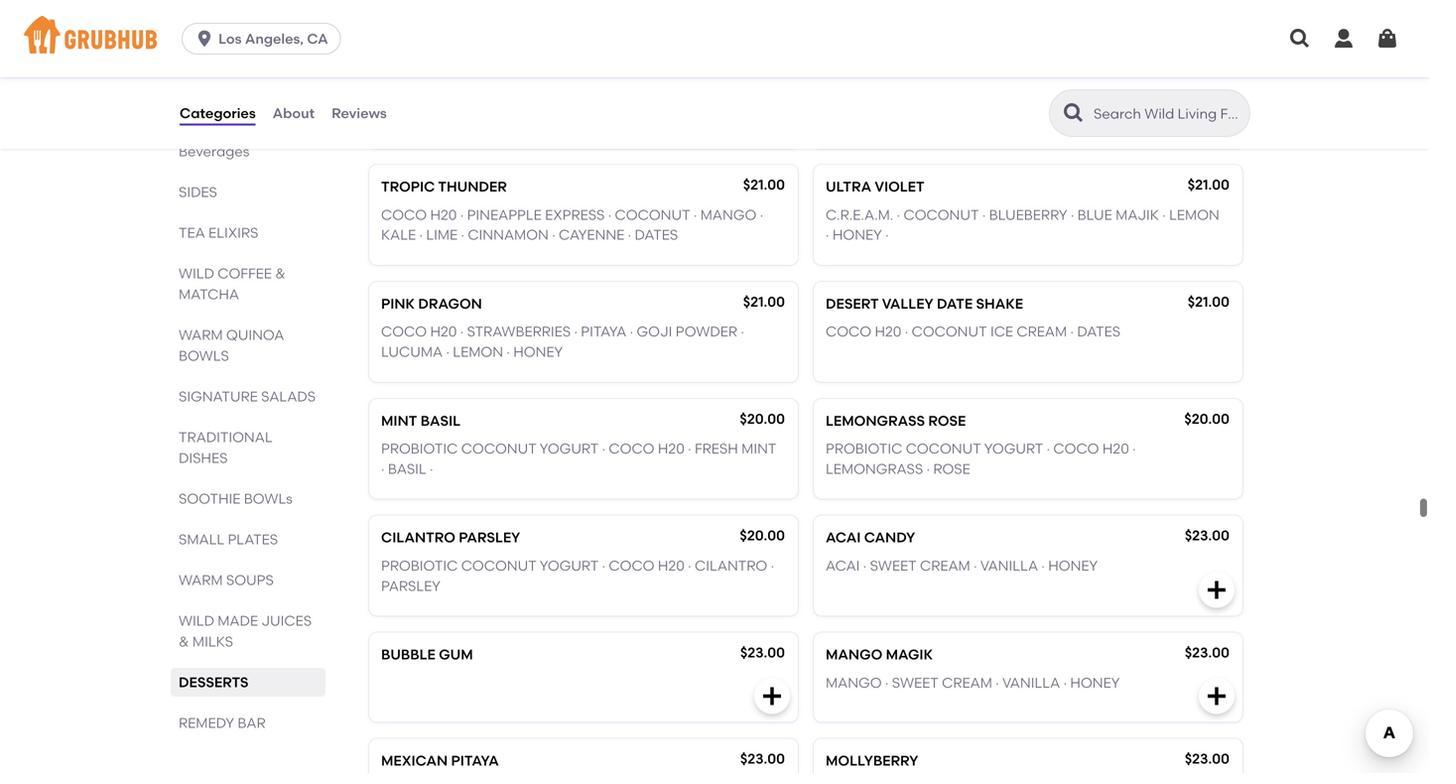 Task type: locate. For each thing, give the bounding box(es) containing it.
tea
[[179, 224, 205, 241]]

0 horizontal spatial pitaya
[[451, 753, 499, 770]]

1 horizontal spatial blue
[[1078, 206, 1113, 223]]

papaya down "playa"
[[904, 89, 955, 106]]

coco inside coco h20 · pineapple express · coconut · mango · kale · lime · cinnamon · cayenne · dates
[[381, 206, 427, 223]]

strawberries for honey
[[467, 323, 571, 340]]

1 vertical spatial blue
[[1078, 206, 1113, 223]]

1 vertical spatial papaya
[[904, 89, 955, 106]]

probiotic for mint
[[381, 440, 458, 457]]

c.r.e.a.m. down ultra
[[826, 206, 894, 223]]

basil
[[421, 412, 461, 429], [388, 461, 427, 477]]

strawberries inside coco h20 · strawberries · pitaya · goji powder · lucuma · lemon · honey
[[467, 323, 571, 340]]

powder
[[676, 323, 738, 340]]

yogurt inside the "probiotic coconut yogurt · coco h20 ·  cilantro · parsley"
[[540, 557, 599, 574]]

0 horizontal spatial papaya
[[826, 61, 880, 78]]

1 vertical spatial kale
[[381, 227, 416, 243]]

wild up 'matcha'
[[179, 265, 214, 282]]

rose
[[929, 412, 966, 429], [934, 461, 971, 477]]

0 horizontal spatial cilantro
[[381, 529, 456, 546]]

pitaya inside coco h20 · strawberries · pitaya · goji powder · lucuma · lemon · honey
[[581, 323, 627, 340]]

warm up bowls
[[179, 327, 223, 344]]

1 acai from the top
[[826, 529, 861, 546]]

pink
[[381, 295, 415, 312]]

coco
[[381, 206, 427, 223], [381, 323, 427, 340], [826, 323, 872, 340], [609, 440, 655, 457], [1054, 440, 1100, 457], [609, 557, 655, 574]]

blueberry
[[990, 206, 1068, 223]]

$20.00 for probiotic coconut yogurt · coco h20 · lemongrass · rose
[[1185, 410, 1230, 427]]

sweet down the candy
[[870, 557, 917, 574]]

remedy bar
[[179, 715, 266, 732]]

$21.00 for coco h20 · pineapple express · coconut · mango · kale · lime · cinnamon · cayenne · dates
[[743, 176, 785, 193]]

papaya left "playa"
[[826, 61, 880, 78]]

c.r.e.a.m. inside c.r.e.a.m. · coconut · blueberry ·  blue majik · lemon · honey ·
[[826, 206, 894, 223]]

goji
[[637, 323, 673, 340]]

c.r.e.a.m. · papaya · tocotrienols · maca · honey
[[826, 89, 1188, 106]]

0 vertical spatial parsley
[[459, 529, 520, 546]]

bar
[[238, 715, 266, 732]]

yogurt inside probiotic coconut yogurt · coco h20 · fresh mint · basil ·
[[540, 440, 599, 457]]

0 vertical spatial basil
[[421, 412, 461, 429]]

probiotic inside probiotic coconut yogurt · coco h20 · lemongrass · rose
[[826, 440, 903, 457]]

yogurt inside probiotic coconut yogurt · coco h20 · lemongrass · rose
[[985, 440, 1044, 457]]

1 vertical spatial vanilla
[[1003, 675, 1061, 691]]

0 vertical spatial strawberries
[[460, 89, 564, 106]]

coconut inside the "probiotic coconut yogurt · coco h20 ·  cilantro · parsley"
[[461, 557, 537, 574]]

coco inside probiotic coconut yogurt · coco h20 · fresh mint · basil ·
[[609, 440, 655, 457]]

1 vertical spatial strawberries
[[467, 323, 571, 340]]

wild
[[179, 265, 214, 282], [179, 613, 214, 629]]

kale left lime
[[381, 227, 416, 243]]

probiotic
[[381, 440, 458, 457], [826, 440, 903, 457], [381, 557, 458, 574]]

0 vertical spatial mint
[[381, 412, 417, 429]]

majik
[[530, 109, 573, 126], [1116, 206, 1160, 223]]

wild inside the wild made juices & milks
[[179, 613, 214, 629]]

kale
[[574, 89, 609, 106], [381, 227, 416, 243]]

& left "milks"
[[179, 633, 189, 650]]

2 warm from the top
[[179, 572, 223, 589]]

strawberries inside the green af · strawberries · kale · apple · avocado · ginger · chia · blue majik · honey
[[460, 89, 564, 106]]

$21.00
[[743, 59, 785, 76], [1188, 59, 1230, 76], [743, 176, 785, 193], [1188, 176, 1230, 193], [743, 293, 785, 310], [1188, 293, 1230, 310]]

1 vertical spatial lemon
[[453, 344, 503, 360]]

lemongrass inside probiotic coconut yogurt · coco h20 · lemongrass · rose
[[826, 461, 924, 477]]

basil inside probiotic coconut yogurt · coco h20 · fresh mint · basil ·
[[388, 461, 427, 477]]

cream for acai candy
[[920, 557, 971, 574]]

dates right cayenne
[[635, 227, 678, 243]]

avocado
[[672, 89, 744, 106]]

wild inside wild coffee & matcha
[[179, 265, 214, 282]]

coconut
[[615, 206, 691, 223], [904, 206, 979, 223], [912, 323, 987, 340], [461, 440, 537, 457], [906, 440, 982, 457], [461, 557, 537, 574]]

plates
[[228, 531, 278, 548]]

h20
[[430, 206, 457, 223], [430, 323, 457, 340], [875, 323, 902, 340], [658, 440, 685, 457], [1103, 440, 1130, 457], [658, 557, 685, 574]]

pitaya right mexican
[[451, 753, 499, 770]]

soups
[[226, 572, 274, 589]]

1 vertical spatial sweet
[[892, 675, 939, 691]]

coco h20 · pineapple express · coconut · mango · kale · lime · cinnamon · cayenne · dates
[[381, 206, 764, 243]]

dishes
[[179, 450, 228, 467]]

1 vertical spatial mango
[[826, 646, 883, 663]]

juices
[[261, 613, 312, 629]]

1 horizontal spatial majik
[[1116, 206, 1160, 223]]

mango
[[701, 206, 757, 223], [826, 646, 883, 663], [826, 675, 882, 691]]

1 vertical spatial cream
[[920, 557, 971, 574]]

$23.00 for mexican pitaya
[[740, 751, 785, 768]]

1 vertical spatial acai
[[826, 557, 860, 574]]

warm inside warm quinoa bowls
[[179, 327, 223, 344]]

$23.00
[[1185, 527, 1230, 544], [740, 644, 785, 661], [1185, 644, 1230, 661], [740, 751, 785, 768], [1185, 751, 1230, 768]]

parsley
[[459, 529, 520, 546], [381, 578, 441, 595]]

wild for &
[[179, 613, 214, 629]]

0 horizontal spatial parsley
[[381, 578, 441, 595]]

dates
[[635, 227, 678, 243], [1078, 323, 1121, 340]]

1 horizontal spatial lemon
[[1170, 206, 1220, 223]]

sides
[[179, 184, 217, 201]]

1 horizontal spatial papaya
[[904, 89, 955, 106]]

acai for acai candy
[[826, 529, 861, 546]]

1 horizontal spatial dates
[[1078, 323, 1121, 340]]

green for green santini
[[381, 61, 430, 78]]

2 vertical spatial mango
[[826, 675, 882, 691]]

0 vertical spatial warm
[[179, 327, 223, 344]]

h20 inside probiotic coconut yogurt · coco h20 · lemongrass · rose
[[1103, 440, 1130, 457]]

warm down small
[[179, 572, 223, 589]]

yogurt for lemongrass rose
[[985, 440, 1044, 457]]

svg image
[[1289, 27, 1313, 51], [1332, 27, 1356, 51], [1376, 27, 1400, 51], [195, 29, 215, 49], [761, 685, 784, 709], [1205, 685, 1229, 709]]

$23.00 for mollyberry
[[1185, 751, 1230, 768]]

angeles,
[[245, 30, 304, 47]]

blue right blueberry
[[1078, 206, 1113, 223]]

0 vertical spatial c.r.e.a.m.
[[826, 89, 894, 106]]

strawberries down dragon
[[467, 323, 571, 340]]

signature salads
[[179, 388, 316, 405]]

0 vertical spatial papaya
[[826, 61, 880, 78]]

1 vertical spatial cilantro
[[695, 557, 768, 574]]

salads
[[261, 388, 316, 405]]

cream
[[1017, 323, 1068, 340], [920, 557, 971, 574], [942, 675, 993, 691]]

1 horizontal spatial cilantro
[[695, 557, 768, 574]]

honey inside coco h20 · strawberries · pitaya · goji powder · lucuma · lemon · honey
[[514, 344, 563, 360]]

0 vertical spatial wild
[[179, 265, 214, 282]]

0 horizontal spatial &
[[179, 633, 189, 650]]

1 vertical spatial wild
[[179, 613, 214, 629]]

1 wild from the top
[[179, 265, 214, 282]]

papaya
[[826, 61, 880, 78], [904, 89, 955, 106]]

sweet
[[870, 557, 917, 574], [892, 675, 939, 691]]

rose down "lemongrass rose"
[[934, 461, 971, 477]]

0 vertical spatial mango
[[701, 206, 757, 223]]

tropic
[[381, 178, 435, 195]]

warm soups
[[179, 572, 274, 589]]

cilantro
[[381, 529, 456, 546], [695, 557, 768, 574]]

quinoa
[[226, 327, 284, 344]]

2 green from the top
[[381, 89, 429, 106]]

mint right fresh
[[742, 440, 777, 457]]

sweet for acai candy
[[870, 557, 917, 574]]

1 vertical spatial majik
[[1116, 206, 1160, 223]]

green af · strawberries · kale · apple · avocado · ginger · chia · blue majik · honey
[[381, 89, 751, 126]]

warm quinoa bowls
[[179, 327, 284, 364]]

0 horizontal spatial majik
[[530, 109, 573, 126]]

0 horizontal spatial blue
[[492, 109, 526, 126]]

1 vertical spatial basil
[[388, 461, 427, 477]]

honey inside the green af · strawberries · kale · apple · avocado · ginger · chia · blue majik · honey
[[583, 109, 633, 126]]

basil down mint basil
[[388, 461, 427, 477]]

1 vertical spatial lemongrass
[[826, 461, 924, 477]]

categories button
[[179, 77, 257, 149]]

0 horizontal spatial lemon
[[453, 344, 503, 360]]

strawberries for ·
[[460, 89, 564, 106]]

2 c.r.e.a.m. from the top
[[826, 206, 894, 223]]

1 vertical spatial rose
[[934, 461, 971, 477]]

1 vertical spatial mint
[[742, 440, 777, 457]]

wild for matcha
[[179, 265, 214, 282]]

h20 inside coco h20 · pineapple express · coconut · mango · kale · lime · cinnamon · cayenne · dates
[[430, 206, 457, 223]]

probiotic coconut yogurt · coco h20 · lemongrass · rose
[[826, 440, 1136, 477]]

2 lemongrass from the top
[[826, 461, 924, 477]]

2 wild from the top
[[179, 613, 214, 629]]

1 vertical spatial green
[[381, 89, 429, 106]]

main navigation navigation
[[0, 0, 1430, 77]]

yogurt
[[540, 440, 599, 457], [985, 440, 1044, 457], [540, 557, 599, 574]]

vanilla for acai · sweet cream · vanilla · honey
[[981, 557, 1039, 574]]

green for green af · strawberries · kale · apple · avocado · ginger · chia · blue majik · honey
[[381, 89, 429, 106]]

shake
[[977, 295, 1024, 312]]

1 horizontal spatial kale
[[574, 89, 609, 106]]

green inside the green af · strawberries · kale · apple · avocado · ginger · chia · blue majik · honey
[[381, 89, 429, 106]]

0 vertical spatial majik
[[530, 109, 573, 126]]

0 vertical spatial lemongrass
[[826, 412, 925, 429]]

pitaya
[[581, 323, 627, 340], [451, 753, 499, 770]]

c.r.e.a.m. down "papaya playa"
[[826, 89, 894, 106]]

lemon inside c.r.e.a.m. · coconut · blueberry ·  blue majik · lemon · honey ·
[[1170, 206, 1220, 223]]

pitaya left goji
[[581, 323, 627, 340]]

2 vertical spatial cream
[[942, 675, 993, 691]]

lemon
[[1170, 206, 1220, 223], [453, 344, 503, 360]]

dates inside coco h20 · pineapple express · coconut · mango · kale · lime · cinnamon · cayenne · dates
[[635, 227, 678, 243]]

traditional dishes
[[179, 429, 273, 467]]

1 lemongrass from the top
[[826, 412, 925, 429]]

fresh
[[695, 440, 738, 457]]

0 vertical spatial lemon
[[1170, 206, 1220, 223]]

acai down acai candy
[[826, 557, 860, 574]]

& inside the wild made juices & milks
[[179, 633, 189, 650]]

probiotic inside the "probiotic coconut yogurt · coco h20 ·  cilantro · parsley"
[[381, 557, 458, 574]]

basil down lucuma
[[421, 412, 461, 429]]

1 vertical spatial parsley
[[381, 578, 441, 595]]

parsley inside the "probiotic coconut yogurt · coco h20 ·  cilantro · parsley"
[[381, 578, 441, 595]]

pineapple
[[467, 206, 542, 223]]

date
[[937, 295, 973, 312]]

dates right the ice
[[1078, 323, 1121, 340]]

h20 inside coco h20 · strawberries · pitaya · goji powder · lucuma · lemon · honey
[[430, 323, 457, 340]]

& inside wild coffee & matcha
[[275, 265, 286, 282]]

santini
[[433, 61, 491, 78]]

valley
[[882, 295, 934, 312]]

parsley up the "probiotic coconut yogurt · coco h20 ·  cilantro · parsley"
[[459, 529, 520, 546]]

parsley down cilantro parsley
[[381, 578, 441, 595]]

acai left the candy
[[826, 529, 861, 546]]

$20.00
[[740, 410, 785, 427], [1185, 410, 1230, 427], [740, 527, 785, 544]]

kale left apple
[[574, 89, 609, 106]]

c.r.e.a.m. for papaya
[[826, 89, 894, 106]]

probiotic down "lemongrass rose"
[[826, 440, 903, 457]]

0 vertical spatial cilantro
[[381, 529, 456, 546]]

rose up probiotic coconut yogurt · coco h20 · lemongrass · rose
[[929, 412, 966, 429]]

1 vertical spatial pitaya
[[451, 753, 499, 770]]

0 vertical spatial sweet
[[870, 557, 917, 574]]

& right coffee
[[275, 265, 286, 282]]

0 vertical spatial kale
[[574, 89, 609, 106]]

1 c.r.e.a.m. from the top
[[826, 89, 894, 106]]

lemongrass
[[826, 412, 925, 429], [826, 461, 924, 477]]

0 horizontal spatial mint
[[381, 412, 417, 429]]

sweet down magik
[[892, 675, 939, 691]]

coconut inside probiotic coconut yogurt · coco h20 · lemongrass · rose
[[906, 440, 982, 457]]

0 horizontal spatial dates
[[635, 227, 678, 243]]

mint basil
[[381, 412, 461, 429]]

1 vertical spatial &
[[179, 633, 189, 650]]

cayenne
[[559, 227, 625, 243]]

los
[[219, 30, 242, 47]]

1 horizontal spatial pitaya
[[581, 323, 627, 340]]

0 vertical spatial &
[[275, 265, 286, 282]]

0 vertical spatial green
[[381, 61, 430, 78]]

1 warm from the top
[[179, 327, 223, 344]]

Search Wild Living Foods search field
[[1092, 104, 1244, 123]]

blue
[[492, 109, 526, 126], [1078, 206, 1113, 223]]

bubble
[[381, 646, 436, 663]]

c.r.e.a.m. for ultra
[[826, 206, 894, 223]]

2 acai from the top
[[826, 557, 860, 574]]

blue right chia at the top
[[492, 109, 526, 126]]

mango for mango magik
[[826, 646, 883, 663]]

tropic thunder
[[381, 178, 507, 195]]

coco inside probiotic coconut yogurt · coco h20 · lemongrass · rose
[[1054, 440, 1100, 457]]

0 vertical spatial pitaya
[[581, 323, 627, 340]]

1 horizontal spatial &
[[275, 265, 286, 282]]

0 vertical spatial acai
[[826, 529, 861, 546]]

green
[[381, 61, 430, 78], [381, 89, 429, 106]]

probiotic down cilantro parsley
[[381, 557, 458, 574]]

blue inside the green af · strawberries · kale · apple · avocado · ginger · chia · blue majik · honey
[[492, 109, 526, 126]]

coconut inside coco h20 · pineapple express · coconut · mango · kale · lime · cinnamon · cayenne · dates
[[615, 206, 691, 223]]

1 vertical spatial dates
[[1078, 323, 1121, 340]]

cilantro parsley
[[381, 529, 520, 546]]

1 vertical spatial warm
[[179, 572, 223, 589]]

1 horizontal spatial mint
[[742, 440, 777, 457]]

mint down lucuma
[[381, 412, 417, 429]]

majik inside c.r.e.a.m. · coconut · blueberry ·  blue majik · lemon · honey ·
[[1116, 206, 1160, 223]]

0 vertical spatial dates
[[635, 227, 678, 243]]

yogurt for mint basil
[[540, 440, 599, 457]]

probiotic down mint basil
[[381, 440, 458, 457]]

strawberries up chia at the top
[[460, 89, 564, 106]]

0 vertical spatial vanilla
[[981, 557, 1039, 574]]

probiotic inside probiotic coconut yogurt · coco h20 · fresh mint · basil ·
[[381, 440, 458, 457]]

wild up "milks"
[[179, 613, 214, 629]]

0 horizontal spatial kale
[[381, 227, 416, 243]]

elixirs
[[209, 224, 259, 241]]

1 green from the top
[[381, 61, 430, 78]]

1 vertical spatial c.r.e.a.m.
[[826, 206, 894, 223]]

warm for warm soups
[[179, 572, 223, 589]]

0 vertical spatial blue
[[492, 109, 526, 126]]



Task type: vqa. For each thing, say whether or not it's contained in the screenshot.
Less
no



Task type: describe. For each thing, give the bounding box(es) containing it.
small plates
[[179, 531, 278, 548]]

af
[[432, 89, 450, 106]]

matcha
[[179, 286, 239, 303]]

ice
[[991, 323, 1014, 340]]

mint inside probiotic coconut yogurt · coco h20 · fresh mint · basil ·
[[742, 440, 777, 457]]

search icon image
[[1062, 101, 1086, 125]]

thunder
[[438, 178, 507, 195]]

reviews button
[[331, 77, 388, 149]]

violet
[[875, 178, 925, 195]]

acai · sweet cream · vanilla · honey
[[826, 557, 1098, 574]]

chia
[[446, 109, 481, 126]]

magik
[[886, 646, 933, 663]]

candy
[[865, 529, 916, 546]]

warm for warm quinoa bowls
[[179, 327, 223, 344]]

cream for mango magik
[[942, 675, 993, 691]]

los angeles, ca button
[[182, 23, 349, 55]]

$20.00 for probiotic coconut yogurt · coco h20 ·  cilantro · parsley
[[740, 527, 785, 544]]

coco inside coco h20 · strawberries · pitaya · goji powder · lucuma · lemon · honey
[[381, 323, 427, 340]]

about button
[[272, 77, 316, 149]]

svg image
[[1205, 578, 1229, 602]]

lime
[[426, 227, 458, 243]]

desert
[[826, 295, 879, 312]]

lemongrass rose
[[826, 412, 966, 429]]

coconut inside probiotic coconut yogurt · coco h20 · fresh mint · basil ·
[[461, 440, 537, 457]]

probiotic for cilantro
[[381, 557, 458, 574]]

apple
[[619, 89, 662, 106]]

signature
[[179, 388, 258, 405]]

about
[[273, 105, 315, 121]]

bowls
[[179, 347, 229, 364]]

bowls
[[244, 490, 293, 507]]

$21.00 for coco h20 · strawberries · pitaya · goji powder · lucuma · lemon · honey
[[743, 293, 785, 310]]

papaya playa
[[826, 61, 928, 78]]

0 vertical spatial rose
[[929, 412, 966, 429]]

playa
[[883, 61, 928, 78]]

beverages
[[179, 143, 250, 160]]

c.r.e.a.m. · coconut · blueberry ·  blue majik · lemon · honey ·
[[826, 206, 1220, 243]]

remedy
[[179, 715, 234, 732]]

lucuma
[[381, 344, 443, 360]]

$23.00 for bubble gum
[[740, 644, 785, 661]]

wild made juices & milks
[[179, 613, 312, 650]]

ginger
[[381, 109, 436, 126]]

cinnamon
[[468, 227, 549, 243]]

lemon inside coco h20 · strawberries · pitaya · goji powder · lucuma · lemon · honey
[[453, 344, 503, 360]]

pink dragon
[[381, 295, 482, 312]]

majik inside the green af · strawberries · kale · apple · avocado · ginger · chia · blue majik · honey
[[530, 109, 573, 126]]

tocotrienols
[[965, 89, 1075, 106]]

mexican
[[381, 753, 448, 770]]

sweet for mango magik
[[892, 675, 939, 691]]

made
[[218, 613, 258, 629]]

$21.00 for c.r.e.a.m. · coconut · blueberry ·  blue majik · lemon · honey ·
[[1188, 176, 1230, 193]]

ultra violet
[[826, 178, 925, 195]]

maca
[[1085, 89, 1128, 106]]

gum
[[439, 646, 473, 663]]

coco h20 · strawberries · pitaya · goji powder · lucuma · lemon · honey
[[381, 323, 745, 360]]

dragon
[[418, 295, 482, 312]]

mango inside coco h20 · pineapple express · coconut · mango · kale · lime · cinnamon · cayenne · dates
[[701, 206, 757, 223]]

green santini
[[381, 61, 491, 78]]

acai candy
[[826, 529, 916, 546]]

categories
[[180, 105, 256, 121]]

$21.00 for coco h20 · coconut ice cream · dates
[[1188, 293, 1230, 310]]

kale inside coco h20 · pineapple express · coconut · mango · kale · lime · cinnamon · cayenne · dates
[[381, 227, 416, 243]]

probiotic coconut yogurt · coco h20 ·  cilantro · parsley
[[381, 557, 775, 595]]

$20.00 for probiotic coconut yogurt · coco h20 · fresh mint · basil ·
[[740, 410, 785, 427]]

bubble gum
[[381, 646, 473, 663]]

probiotic for lemongrass
[[826, 440, 903, 457]]

soothie
[[179, 490, 241, 507]]

h20 inside the "probiotic coconut yogurt · coco h20 ·  cilantro · parsley"
[[658, 557, 685, 574]]

1 horizontal spatial parsley
[[459, 529, 520, 546]]

cilantro inside the "probiotic coconut yogurt · coco h20 ·  cilantro · parsley"
[[695, 557, 768, 574]]

probiotic coconut yogurt · coco h20 · fresh mint · basil ·
[[381, 440, 777, 477]]

ca
[[307, 30, 328, 47]]

coco inside the "probiotic coconut yogurt · coco h20 ·  cilantro · parsley"
[[609, 557, 655, 574]]

vanilla for mango · sweet cream · vanilla · honey
[[1003, 675, 1061, 691]]

mango · sweet cream · vanilla · honey
[[826, 675, 1120, 691]]

soothie bowls
[[179, 490, 293, 507]]

svg image inside los angeles, ca button
[[195, 29, 215, 49]]

kale inside the green af · strawberries · kale · apple · avocado · ginger · chia · blue majik · honey
[[574, 89, 609, 106]]

tea elixirs
[[179, 224, 259, 241]]

traditional
[[179, 429, 273, 446]]

desserts
[[179, 674, 249, 691]]

mango for mango · sweet cream · vanilla · honey
[[826, 675, 882, 691]]

los angeles, ca
[[219, 30, 328, 47]]

honey inside c.r.e.a.m. · coconut · blueberry ·  blue majik · lemon · honey ·
[[833, 227, 882, 243]]

0 vertical spatial cream
[[1017, 323, 1068, 340]]

milks
[[193, 633, 233, 650]]

express
[[545, 206, 605, 223]]

$21.00 for green af · strawberries · kale · apple · avocado · ginger · chia · blue majik · honey
[[743, 59, 785, 76]]

wild coffee & matcha
[[179, 265, 286, 303]]

reviews
[[332, 105, 387, 121]]

acai for acai · sweet cream · vanilla · honey
[[826, 557, 860, 574]]

blue inside c.r.e.a.m. · coconut · blueberry ·  blue majik · lemon · honey ·
[[1078, 206, 1113, 223]]

rose inside probiotic coconut yogurt · coco h20 · lemongrass · rose
[[934, 461, 971, 477]]

coco h20 · coconut ice cream · dates
[[826, 323, 1121, 340]]

mexican pitaya
[[381, 753, 499, 770]]

$21.00 for c.r.e.a.m. · papaya · tocotrienols · maca · honey
[[1188, 59, 1230, 76]]

mango magik
[[826, 646, 933, 663]]

coffee
[[218, 265, 272, 282]]

h20 inside probiotic coconut yogurt · coco h20 · fresh mint · basil ·
[[658, 440, 685, 457]]

coconut inside c.r.e.a.m. · coconut · blueberry ·  blue majik · lemon · honey ·
[[904, 206, 979, 223]]

ultra
[[826, 178, 872, 195]]

desert valley date shake
[[826, 295, 1024, 312]]

mollyberry
[[826, 753, 919, 770]]

yogurt for cilantro parsley
[[540, 557, 599, 574]]



